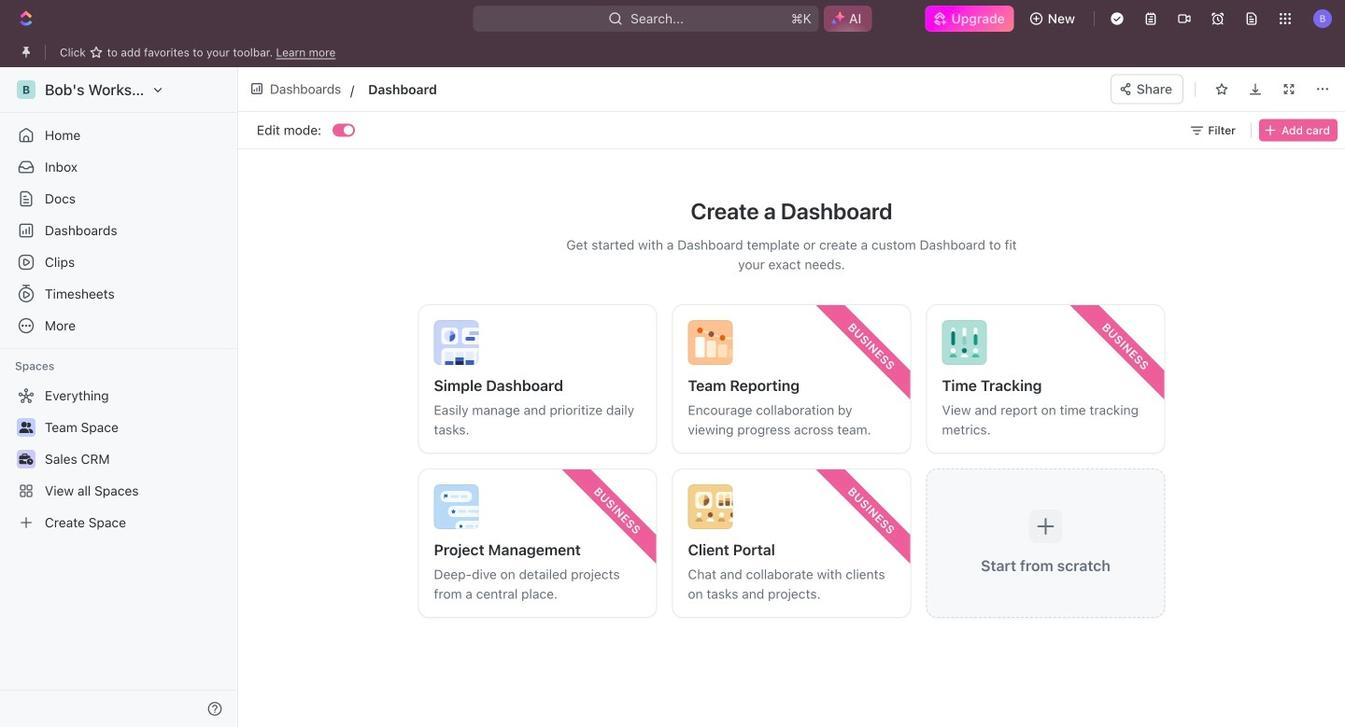 Task type: vqa. For each thing, say whether or not it's contained in the screenshot.
New
no



Task type: describe. For each thing, give the bounding box(es) containing it.
time tracking image
[[942, 320, 987, 365]]

sidebar navigation
[[0, 67, 242, 728]]



Task type: locate. For each thing, give the bounding box(es) containing it.
None text field
[[368, 78, 663, 101]]

bob's workspace, , element
[[17, 80, 35, 99]]

simple dashboard image
[[434, 320, 479, 365]]

user group image
[[19, 422, 33, 433]]

client portal image
[[688, 485, 733, 530]]

tree inside sidebar navigation
[[7, 381, 230, 538]]

business time image
[[19, 454, 33, 465]]

team reporting image
[[688, 320, 733, 365]]

project management image
[[434, 485, 479, 530]]

tree
[[7, 381, 230, 538]]



